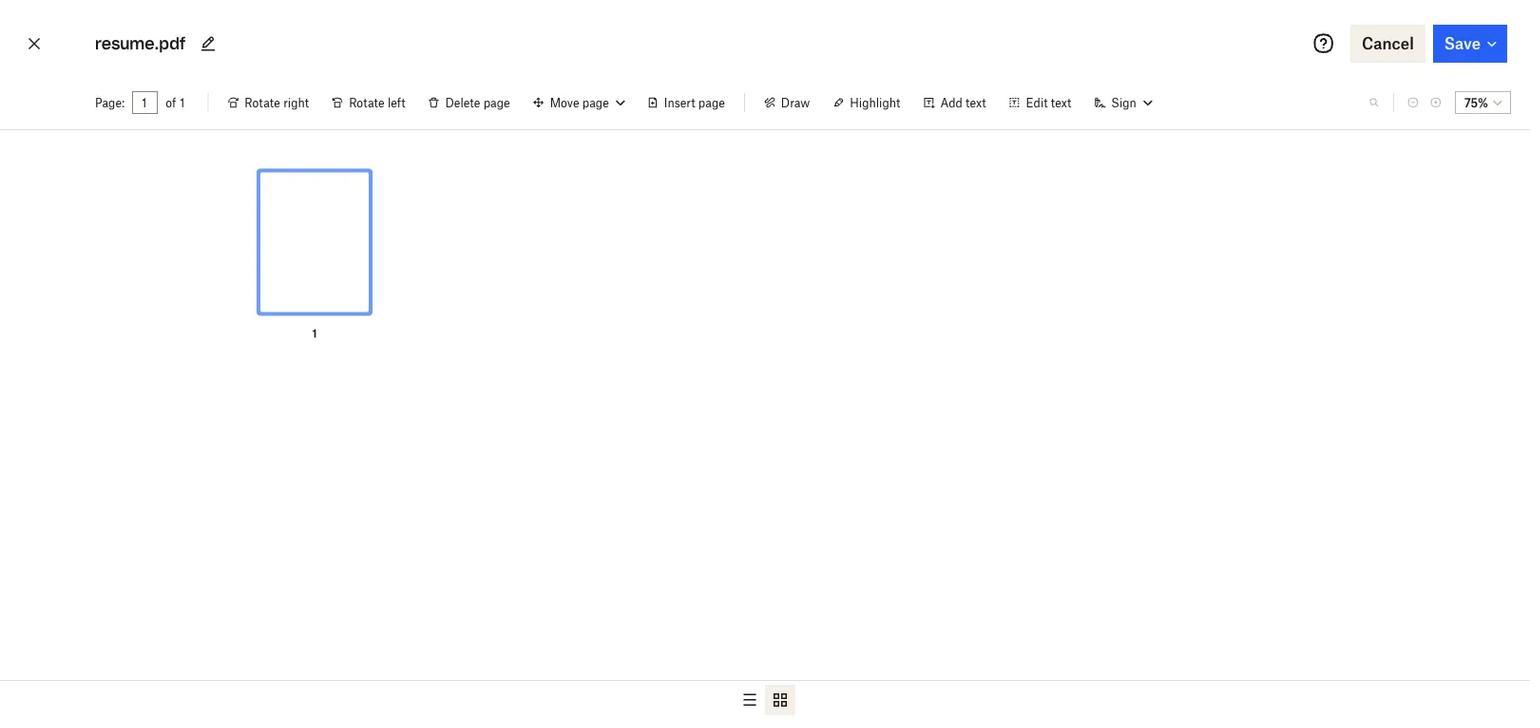 Task type: describe. For each thing, give the bounding box(es) containing it.
rotate right button
[[216, 87, 320, 118]]

page for delete page
[[483, 96, 510, 110]]

resume.pdf
[[95, 34, 185, 53]]

add text
[[940, 96, 986, 110]]

cancel
[[1362, 34, 1414, 53]]

page for move page
[[582, 96, 609, 110]]

of
[[166, 96, 176, 110]]

save
[[1444, 34, 1481, 53]]

insert
[[664, 96, 695, 110]]

edit
[[1026, 96, 1048, 110]]

add
[[940, 96, 963, 110]]

insert page button
[[636, 87, 736, 118]]

sign
[[1111, 96, 1136, 110]]

rotate left button
[[320, 87, 417, 118]]

delete page button
[[417, 87, 521, 118]]

delete page
[[445, 96, 510, 110]]

1 vertical spatial 1
[[312, 326, 317, 341]]

Button to change sidebar list view to grid view radio
[[765, 685, 795, 716]]

highlight button
[[821, 87, 912, 118]]

delete
[[445, 96, 480, 110]]

page:
[[95, 96, 125, 110]]

0 vertical spatial 1
[[180, 96, 185, 110]]

of 1
[[166, 96, 185, 110]]

text for add text
[[966, 96, 986, 110]]

rotate for rotate left
[[349, 96, 385, 110]]



Task type: locate. For each thing, give the bounding box(es) containing it.
move page
[[550, 96, 609, 110]]

1 page from the left
[[483, 96, 510, 110]]

right
[[283, 96, 309, 110]]

cancel button
[[1351, 25, 1425, 63]]

1 horizontal spatial text
[[1051, 96, 1071, 110]]

1 text from the left
[[966, 96, 986, 110]]

0 horizontal spatial 1
[[180, 96, 185, 110]]

2 page from the left
[[582, 96, 609, 110]]

add text button
[[912, 87, 997, 118]]

page right delete
[[483, 96, 510, 110]]

text for edit text
[[1051, 96, 1071, 110]]

cancel image
[[23, 29, 46, 59]]

text right edit
[[1051, 96, 1071, 110]]

rotate right
[[245, 96, 309, 110]]

1 rotate from the left
[[245, 96, 280, 110]]

draw button
[[753, 87, 821, 118]]

None number field
[[142, 95, 148, 110]]

move
[[550, 96, 579, 110]]

Button to change sidebar grid view to list view radio
[[735, 685, 765, 716]]

1 horizontal spatial page
[[582, 96, 609, 110]]

left
[[388, 96, 405, 110]]

1 horizontal spatial 1
[[312, 326, 317, 341]]

page 1. selected thumbnail preview element
[[239, 145, 390, 343]]

highlight
[[850, 96, 900, 110]]

page right move
[[582, 96, 609, 110]]

edit text
[[1026, 96, 1071, 110]]

rotate
[[245, 96, 280, 110], [349, 96, 385, 110]]

draw
[[781, 96, 810, 110]]

page for insert page
[[698, 96, 725, 110]]

2 horizontal spatial page
[[698, 96, 725, 110]]

1 horizontal spatial rotate
[[349, 96, 385, 110]]

page inside move page popup button
[[582, 96, 609, 110]]

2 rotate from the left
[[349, 96, 385, 110]]

rotate left
[[349, 96, 405, 110]]

sign button
[[1083, 87, 1163, 118]]

3 page from the left
[[698, 96, 725, 110]]

page inside "insert page" button
[[698, 96, 725, 110]]

edit text button
[[997, 87, 1083, 118]]

rotate left left
[[349, 96, 385, 110]]

text right add in the top of the page
[[966, 96, 986, 110]]

0 horizontal spatial rotate
[[245, 96, 280, 110]]

rotate left right
[[245, 96, 280, 110]]

page
[[483, 96, 510, 110], [582, 96, 609, 110], [698, 96, 725, 110]]

2 text from the left
[[1051, 96, 1071, 110]]

0 horizontal spatial page
[[483, 96, 510, 110]]

move page button
[[521, 87, 636, 118]]

0 horizontal spatial text
[[966, 96, 986, 110]]

1
[[180, 96, 185, 110], [312, 326, 317, 341]]

rotate for rotate right
[[245, 96, 280, 110]]

option group
[[0, 680, 1530, 719]]

save button
[[1433, 25, 1507, 63]]

insert page
[[664, 96, 725, 110]]

text
[[966, 96, 986, 110], [1051, 96, 1071, 110]]

page right insert
[[698, 96, 725, 110]]

page inside delete page button
[[483, 96, 510, 110]]



Task type: vqa. For each thing, say whether or not it's contained in the screenshot.
Delete page button
yes



